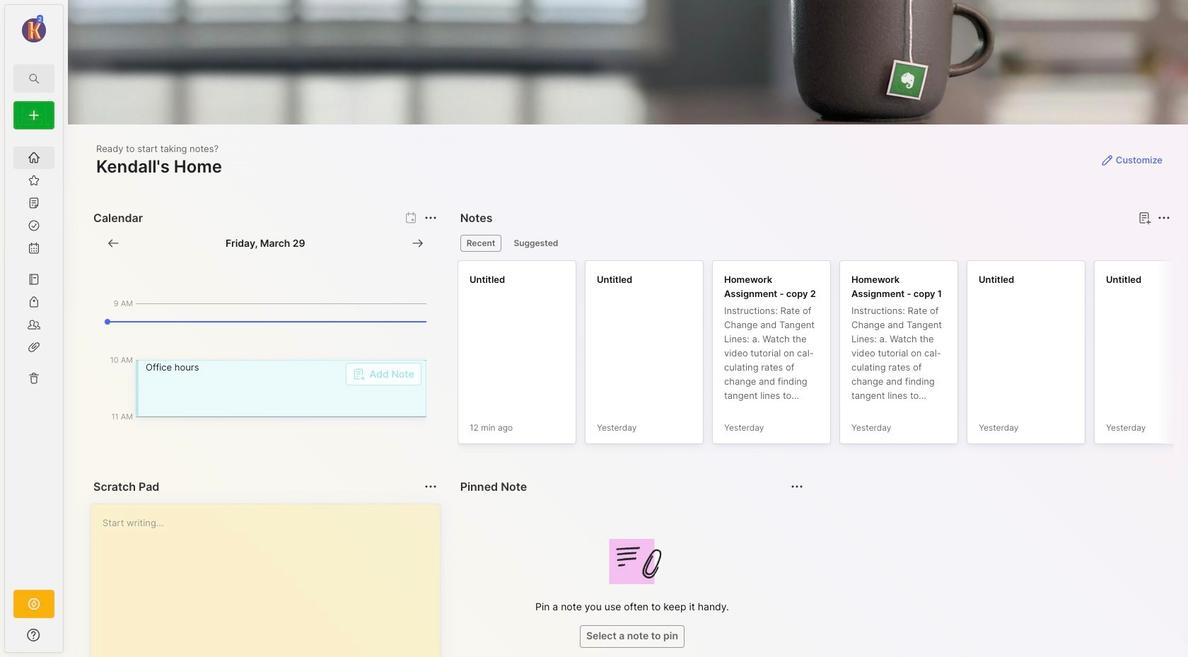 Task type: locate. For each thing, give the bounding box(es) containing it.
More actions field
[[421, 208, 440, 228], [1154, 208, 1174, 228], [421, 477, 440, 497]]

1 tab from the left
[[460, 235, 502, 252]]

Choose date to view field
[[226, 236, 305, 250]]

more actions image
[[422, 209, 439, 226], [1156, 209, 1173, 226], [422, 478, 439, 495]]

tree
[[5, 138, 63, 577]]

tab list
[[460, 235, 1168, 252]]

row group
[[457, 260, 1188, 453]]

upgrade image
[[25, 596, 42, 613]]

0 horizontal spatial tab
[[460, 235, 502, 252]]

1 horizontal spatial tab
[[507, 235, 565, 252]]

tab
[[460, 235, 502, 252], [507, 235, 565, 252]]

Start writing… text field
[[103, 504, 439, 657]]



Task type: describe. For each thing, give the bounding box(es) containing it.
main element
[[0, 0, 68, 657]]

Office hours Event actions field
[[136, 360, 426, 417]]

2 tab from the left
[[507, 235, 565, 252]]

WHAT'S NEW field
[[5, 624, 63, 646]]

Dropdown List field
[[346, 363, 421, 385]]

tree inside main 'element'
[[5, 138, 63, 577]]

click to expand image
[[62, 631, 72, 648]]

home image
[[27, 151, 41, 165]]

edit search image
[[25, 70, 42, 87]]

Account field
[[5, 13, 63, 45]]



Task type: vqa. For each thing, say whether or not it's contained in the screenshot.
account field
yes



